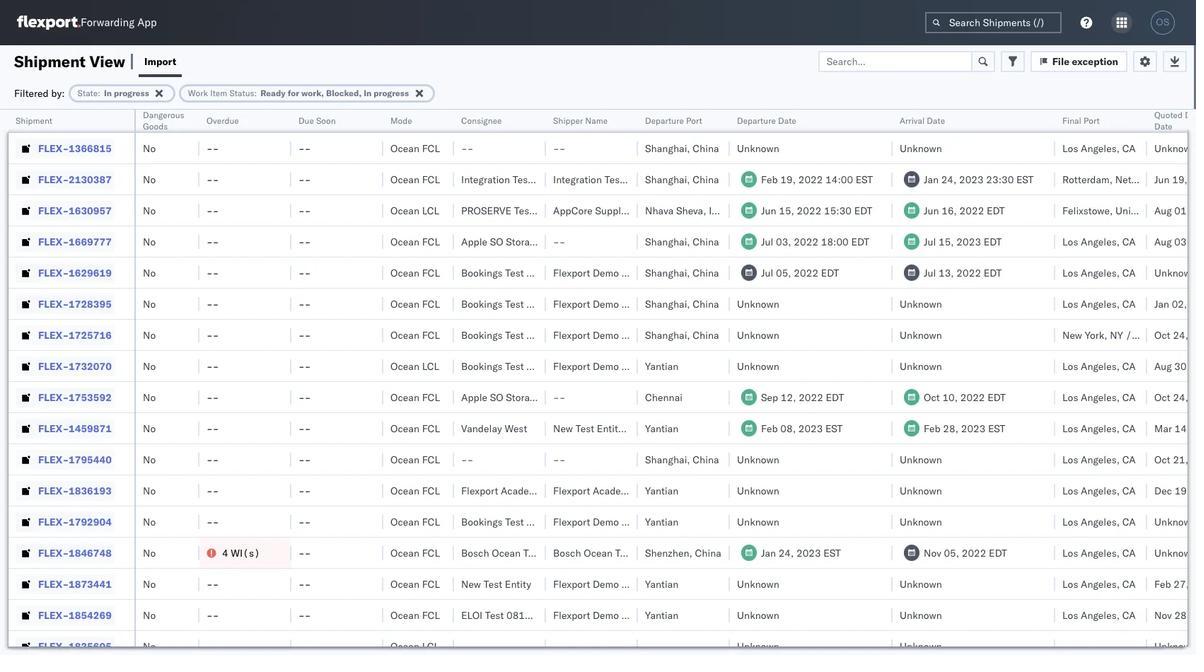 Task type: describe. For each thing, give the bounding box(es) containing it.
1835605
[[69, 640, 112, 653]]

nj
[[1175, 329, 1186, 342]]

mar 14, 2
[[1155, 422, 1197, 435]]

angeles, for 27,
[[1082, 578, 1121, 591]]

flex-1366815
[[38, 142, 112, 155]]

dangerous goods
[[143, 110, 184, 132]]

newark,
[[1135, 329, 1172, 342]]

flex-1669777
[[38, 235, 112, 248]]

2 for 1753592
[[1192, 391, 1197, 404]]

jun 16, 2022 edt
[[924, 204, 1006, 217]]

jan 24, 2023 23:30 est
[[924, 173, 1035, 186]]

china for flex-1846748
[[695, 547, 722, 560]]

1 flexport demo shipper co. from the top
[[554, 267, 673, 279]]

nov for nov 28, 2
[[1155, 609, 1173, 622]]

fcl for flex-1795440
[[422, 453, 440, 466]]

4 resize handle column header from the left
[[367, 110, 384, 655]]

1 bosch from the left
[[462, 547, 490, 560]]

flex-1630957
[[38, 204, 112, 217]]

flex-1728395 button
[[16, 294, 115, 314]]

ocean for 1854269
[[391, 609, 420, 622]]

5 demo from the top
[[593, 516, 619, 528]]

(do for shanghai, china
[[543, 235, 564, 248]]

angeles, for 24,
[[1082, 391, 1121, 404]]

01,
[[1175, 204, 1191, 217]]

3 los angeles, ca from the top
[[1063, 267, 1137, 279]]

2022 for jun 16, 2022 edt
[[960, 204, 985, 217]]

ca for 27,
[[1123, 578, 1137, 591]]

4 yantian from the top
[[646, 516, 679, 528]]

jul 13, 2022 edt
[[924, 267, 1003, 279]]

ocean fcl for flex-2130387
[[391, 173, 440, 186]]

2023 for feb 28, 2023 est
[[962, 422, 986, 435]]

mode
[[391, 115, 412, 126]]

jan 24, 2023 est
[[762, 547, 841, 560]]

1846748
[[69, 547, 112, 560]]

shenzhen, china
[[646, 547, 722, 560]]

goods
[[143, 121, 168, 132]]

Search... text field
[[819, 51, 973, 72]]

flexport academy (sz) ltd.
[[554, 485, 681, 497]]

flex-1795440
[[38, 453, 112, 466]]

edt for jul 13, 2022 edt
[[984, 267, 1003, 279]]

jul for jul 03, 2022 18:00 edt
[[762, 235, 774, 248]]

ocean for 1732070
[[391, 360, 420, 373]]

ocean fcl for flex-1792904
[[391, 516, 440, 528]]

1854269
[[69, 609, 112, 622]]

Search Shipments (/) text field
[[926, 12, 1063, 33]]

shipment for shipment
[[16, 115, 52, 126]]

academy for (us)
[[501, 485, 542, 497]]

1 los from the top
[[1063, 142, 1079, 155]]

fcl for flex-1846748
[[422, 547, 440, 560]]

ca for 24,
[[1123, 391, 1137, 404]]

flex- for 1630957
[[38, 204, 69, 217]]

os
[[1157, 17, 1171, 28]]

sep
[[762, 391, 779, 404]]

flex-1725716
[[38, 329, 112, 342]]

ocean lcl for proserve
[[391, 204, 440, 217]]

flexport for flex-1728395
[[554, 298, 591, 310]]

2 bosch ocean test from the left
[[554, 547, 634, 560]]

fcl for flex-1728395
[[422, 298, 440, 310]]

jun 15, 2022 15:30 edt
[[762, 204, 873, 217]]

resize handle column header for dangerous goods
[[183, 110, 200, 655]]

no for flex-1630957
[[143, 204, 156, 217]]

arrival date
[[900, 115, 946, 126]]

shipper name
[[554, 115, 608, 126]]

ocean fcl for flex-1854269
[[391, 609, 440, 622]]

11 los angeles, ca from the top
[[1063, 547, 1137, 560]]

2022 for jul 03, 2022 18:00 edt
[[794, 235, 819, 248]]

test for flex-1873441
[[484, 578, 503, 591]]

storage for chennai
[[506, 391, 541, 404]]

flex- for 1459871
[[38, 422, 69, 435]]

flexport academy (us) inc.
[[462, 485, 590, 497]]

30,
[[1175, 360, 1191, 373]]

ocean fcl for flex-1728395
[[391, 298, 440, 310]]

work item status : ready for work, blocked, in progress
[[188, 87, 409, 98]]

4 shanghai, from the top
[[646, 267, 691, 279]]

flex-1366815 button
[[16, 138, 115, 158]]

flex-1873441
[[38, 578, 112, 591]]

file
[[1053, 55, 1070, 68]]

flex-1836193
[[38, 485, 112, 497]]

flex-1459871
[[38, 422, 112, 435]]

20
[[1191, 298, 1197, 310]]

1 ca from the top
[[1123, 142, 1137, 155]]

2 : from the left
[[254, 87, 257, 98]]

flex-1728395
[[38, 298, 112, 310]]

03, for aug
[[1175, 235, 1191, 248]]

jan 02, 20
[[1155, 298, 1197, 310]]

1 co. from the top
[[659, 267, 673, 279]]

apple for shanghai, china
[[462, 235, 488, 248]]

11 los from the top
[[1063, 547, 1079, 560]]

1630957
[[69, 204, 112, 217]]

ocean fcl for flex-1873441
[[391, 578, 440, 591]]

flex-1792904
[[38, 516, 112, 528]]

14,
[[1175, 422, 1191, 435]]

los for 30,
[[1063, 360, 1079, 373]]

port for departure port
[[687, 115, 703, 126]]

resize handle column header for shipper name
[[622, 110, 638, 655]]

rotterdam, netherlands
[[1063, 173, 1172, 186]]

3 los from the top
[[1063, 267, 1079, 279]]

demo for nov
[[593, 609, 619, 622]]

china for flex-1669777
[[693, 235, 720, 248]]

china for flex-1725716
[[693, 329, 720, 342]]

19, for jun
[[1173, 173, 1188, 186]]

import button
[[139, 45, 182, 77]]

1 progress from the left
[[114, 87, 149, 98]]

3 resize handle column header from the left
[[275, 110, 292, 655]]

mar
[[1155, 422, 1173, 435]]

13,
[[939, 267, 955, 279]]

11 angeles, from the top
[[1082, 547, 1121, 560]]

los angeles, ca for 28,
[[1063, 609, 1137, 622]]

use) for chennai
[[589, 391, 614, 404]]

academy for (sz)
[[593, 485, 634, 497]]

chennai
[[646, 391, 683, 404]]

1459871
[[69, 422, 112, 435]]

eloi test 081801
[[462, 609, 544, 622]]

supply
[[596, 204, 626, 217]]

10 los angeles, ca from the top
[[1063, 516, 1137, 528]]

28, for feb
[[944, 422, 959, 435]]

los for 14,
[[1063, 422, 1079, 435]]

india
[[709, 204, 732, 217]]

2 for 1725716
[[1192, 329, 1197, 342]]

2 for 1669777
[[1193, 235, 1197, 248]]

china for flex-1366815
[[693, 142, 720, 155]]

arrival date button
[[893, 113, 1042, 127]]

11 ca from the top
[[1123, 547, 1137, 560]]

due
[[299, 115, 314, 126]]

rotterdam,
[[1063, 173, 1114, 186]]

flexport demo shipper co. for feb
[[554, 578, 673, 591]]

3 angeles, from the top
[[1082, 267, 1121, 279]]

shipment button
[[8, 113, 120, 127]]

flex-1753592
[[38, 391, 112, 404]]

2 bosch from the left
[[554, 547, 582, 560]]

10 ca from the top
[[1123, 516, 1137, 528]]

yantian for dec
[[646, 485, 679, 497]]

10 angeles, from the top
[[1082, 516, 1121, 528]]

dangerous
[[143, 110, 184, 120]]

los angeles, ca for 21,
[[1063, 453, 1137, 466]]

los angeles, ca for 03,
[[1063, 235, 1137, 248]]

1836193
[[69, 485, 112, 497]]

1 bosch ocean test from the left
[[462, 547, 542, 560]]

aug 03, 2
[[1155, 235, 1197, 248]]

ocean fcl for flex-1629619
[[391, 267, 440, 279]]

(sz)
[[637, 485, 661, 497]]

quoted
[[1155, 110, 1184, 120]]

york,
[[1086, 329, 1108, 342]]

oct 24, 2 for new york, ny / newark, nj
[[1155, 329, 1197, 342]]

no for flex-1669777
[[143, 235, 156, 248]]

kingdom
[[1149, 204, 1189, 217]]

new test entity
[[462, 578, 532, 591]]

resize handle column header for mode
[[437, 110, 454, 655]]

ocean for 1753592
[[391, 391, 420, 404]]

1629619
[[69, 267, 112, 279]]

fcl for flex-1366815
[[422, 142, 440, 155]]

2023 for jul 15, 2023 edt
[[957, 235, 982, 248]]

flex- for 1854269
[[38, 609, 69, 622]]

10,
[[943, 391, 959, 404]]

shipper for flex-1854269
[[622, 609, 657, 622]]

flex-1669777 button
[[16, 232, 115, 252]]

bookings for flex-1725716
[[462, 329, 503, 342]]

no for flex-1873441
[[143, 578, 156, 591]]

ca for 30,
[[1123, 360, 1137, 373]]

exception
[[1073, 55, 1119, 68]]

2022 for jun 15, 2022 15:30 edt
[[797, 204, 822, 217]]

shipper for flex-1732070
[[622, 360, 657, 373]]

not for shanghai, china
[[566, 235, 586, 248]]

ocean for 1629619
[[391, 267, 420, 279]]

shanghai, for 02,
[[646, 298, 691, 310]]

jul for jul 05, 2022 edt
[[762, 267, 774, 279]]

proserve
[[462, 204, 512, 217]]

fcl for flex-1753592
[[422, 391, 440, 404]]

bookings test consignee for flex-1629619
[[462, 267, 574, 279]]

flex-1873441 button
[[16, 574, 115, 594]]

nov 05, 2022 edt
[[924, 547, 1008, 560]]

2 progress from the left
[[374, 87, 409, 98]]

felixstowe, united kingdom
[[1063, 204, 1189, 217]]

2023 for jan 24, 2023 est
[[797, 547, 822, 560]]

united
[[1116, 204, 1146, 217]]

felixstowe,
[[1063, 204, 1114, 217]]

dangerous goods button
[[136, 107, 194, 132]]

del
[[1186, 110, 1197, 120]]

aug for aug 30, 2
[[1155, 360, 1173, 373]]

jul 03, 2022 18:00 edt
[[762, 235, 870, 248]]

resize handle column header for arrival date
[[1039, 110, 1056, 655]]

new for new test entity 2
[[554, 422, 573, 435]]

flex-1792904 button
[[16, 512, 115, 532]]

ocean fcl for flex-1669777
[[391, 235, 440, 248]]

resize handle column header for departure date
[[876, 110, 893, 655]]

demo for oct
[[593, 329, 619, 342]]

blocked,
[[326, 87, 362, 98]]

1 shanghai, china from the top
[[646, 142, 720, 155]]

1 angeles, from the top
[[1082, 142, 1121, 155]]

fcl for flex-1459871
[[422, 422, 440, 435]]

02,
[[1173, 298, 1188, 310]]

oct left 10, at the bottom right
[[924, 391, 941, 404]]

state : in progress
[[78, 87, 149, 98]]

consignee for flex-1732070
[[527, 360, 574, 373]]

flex-2130387
[[38, 173, 112, 186]]

forwarding app
[[81, 16, 157, 29]]

2 in from the left
[[364, 87, 372, 98]]

so for shanghai, china
[[490, 235, 504, 248]]

lcl for proserve
[[422, 204, 440, 217]]

item
[[210, 87, 227, 98]]

no for flex-1836193
[[143, 485, 156, 497]]

flex- for 1835605
[[38, 640, 69, 653]]

ocean fcl for flex-1836193
[[391, 485, 440, 497]]

08,
[[781, 422, 796, 435]]

oct 24, 2 for los angeles, ca
[[1155, 391, 1197, 404]]



Task type: vqa. For each thing, say whether or not it's contained in the screenshot.
2022 related to Jun 15, 2022 15:30 EDT
yes



Task type: locate. For each thing, give the bounding box(es) containing it.
3 bookings from the top
[[462, 329, 503, 342]]

2 down aug 01, 2
[[1193, 235, 1197, 248]]

departure inside departure date button
[[738, 115, 776, 126]]

resize handle column header
[[118, 110, 134, 655], [183, 110, 200, 655], [275, 110, 292, 655], [367, 110, 384, 655], [437, 110, 454, 655], [529, 110, 546, 655], [622, 110, 638, 655], [714, 110, 731, 655], [876, 110, 893, 655], [1039, 110, 1056, 655], [1131, 110, 1148, 655]]

departure port button
[[638, 113, 716, 127]]

new left york,
[[1063, 329, 1083, 342]]

oct 24, 2
[[1155, 329, 1197, 342], [1155, 391, 1197, 404]]

new
[[1063, 329, 1083, 342], [554, 422, 573, 435], [462, 578, 481, 591]]

2 los from the top
[[1063, 235, 1079, 248]]

1 horizontal spatial academy
[[593, 485, 634, 497]]

feb 08, 2023 est
[[762, 422, 843, 435]]

ca for 03,
[[1123, 235, 1137, 248]]

2 horizontal spatial new
[[1063, 329, 1083, 342]]

12 fcl from the top
[[422, 547, 440, 560]]

6 demo from the top
[[593, 578, 619, 591]]

nov for nov 05, 2022 edt
[[924, 547, 942, 560]]

oct up the mar
[[1155, 391, 1171, 404]]

0 vertical spatial 05,
[[777, 267, 792, 279]]

7 angeles, from the top
[[1082, 422, 1121, 435]]

feb up jun 15, 2022 15:30 edt
[[762, 173, 778, 186]]

0 horizontal spatial jan
[[762, 547, 777, 560]]

1 vertical spatial entity
[[505, 578, 532, 591]]

flex-1629619
[[38, 267, 112, 279]]

3 ocean lcl from the top
[[391, 640, 440, 653]]

shipper inside shipper name button
[[554, 115, 583, 126]]

eloi
[[462, 609, 483, 622]]

edt for jul 15, 2023 edt
[[984, 235, 1003, 248]]

0 vertical spatial storage
[[506, 235, 541, 248]]

test for flex-1732070
[[506, 360, 524, 373]]

storage down proserve test account
[[506, 235, 541, 248]]

co.
[[659, 267, 673, 279], [659, 298, 673, 310], [659, 329, 673, 342], [659, 360, 673, 373], [659, 516, 673, 528], [659, 578, 673, 591], [659, 609, 673, 622]]

ca
[[1123, 142, 1137, 155], [1123, 235, 1137, 248], [1123, 267, 1137, 279], [1123, 298, 1137, 310], [1123, 360, 1137, 373], [1123, 391, 1137, 404], [1123, 422, 1137, 435], [1123, 453, 1137, 466], [1123, 485, 1137, 497], [1123, 516, 1137, 528], [1123, 547, 1137, 560], [1123, 578, 1137, 591], [1123, 609, 1137, 622]]

flex-1732070 button
[[16, 356, 115, 376]]

flex-1629619 button
[[16, 263, 115, 283]]

2 storage from the top
[[506, 391, 541, 404]]

flex- up flex-1854269 button
[[38, 578, 69, 591]]

1 horizontal spatial 15,
[[939, 235, 955, 248]]

0 horizontal spatial in
[[104, 87, 112, 98]]

shipment down filtered
[[16, 115, 52, 126]]

(us)
[[545, 485, 570, 497]]

flexport. image
[[17, 16, 81, 30]]

4 los angeles, ca from the top
[[1063, 298, 1137, 310]]

2 los angeles, ca from the top
[[1063, 235, 1137, 248]]

bosch up new test entity
[[462, 547, 490, 560]]

5 resize handle column header from the left
[[437, 110, 454, 655]]

1 vertical spatial aug
[[1155, 235, 1173, 248]]

13 fcl from the top
[[422, 578, 440, 591]]

jul up jul 05, 2022 edt
[[762, 235, 774, 248]]

apple down proserve
[[462, 235, 488, 248]]

los angeles, ca for 14,
[[1063, 422, 1137, 435]]

entity up flexport academy (sz) ltd.
[[597, 422, 624, 435]]

shanghai, china for 02,
[[646, 298, 720, 310]]

1 resize handle column header from the left
[[118, 110, 134, 655]]

5 los from the top
[[1063, 360, 1079, 373]]

1 horizontal spatial in
[[364, 87, 372, 98]]

2 vertical spatial jan
[[762, 547, 777, 560]]

2 flexport demo shipper co. from the top
[[554, 298, 673, 310]]

ocean lcl
[[391, 204, 440, 217], [391, 360, 440, 373], [391, 640, 440, 653]]

flex- up the flex-1753592 button
[[38, 360, 69, 373]]

work,
[[302, 87, 324, 98]]

feb for feb 28, 2023 est
[[924, 422, 941, 435]]

proserve test account
[[462, 204, 573, 217]]

6 flex- from the top
[[38, 298, 69, 310]]

co. for feb
[[659, 578, 673, 591]]

7 resize handle column header from the left
[[622, 110, 638, 655]]

ocean for 1836193
[[391, 485, 420, 497]]

progress up mode in the top left of the page
[[374, 87, 409, 98]]

1 vertical spatial not
[[566, 391, 586, 404]]

academy right inc.
[[593, 485, 634, 497]]

2 vertical spatial new
[[462, 578, 481, 591]]

--
[[207, 142, 219, 155], [299, 142, 311, 155], [462, 142, 474, 155], [554, 142, 566, 155], [207, 173, 219, 186], [299, 173, 311, 186], [207, 204, 219, 217], [299, 204, 311, 217], [207, 235, 219, 248], [299, 235, 311, 248], [554, 235, 566, 248], [207, 267, 219, 279], [299, 267, 311, 279], [207, 298, 219, 310], [299, 298, 311, 310], [207, 329, 219, 342], [299, 329, 311, 342], [207, 360, 219, 373], [299, 360, 311, 373], [207, 391, 219, 404], [299, 391, 311, 404], [554, 391, 566, 404], [207, 422, 219, 435], [299, 422, 311, 435], [207, 453, 219, 466], [299, 453, 311, 466], [462, 453, 474, 466], [554, 453, 566, 466], [207, 485, 219, 497], [299, 485, 311, 497], [207, 516, 219, 528], [299, 516, 311, 528], [299, 547, 311, 560], [207, 578, 219, 591], [299, 578, 311, 591], [207, 609, 219, 622], [299, 609, 311, 622], [207, 640, 219, 653], [299, 640, 311, 653], [462, 640, 474, 653], [554, 640, 566, 653], [646, 640, 658, 653], [1063, 640, 1076, 653]]

0 horizontal spatial date
[[779, 115, 797, 126]]

2 right 14,
[[1193, 422, 1197, 435]]

4 fcl from the top
[[422, 267, 440, 279]]

1 academy from the left
[[501, 485, 542, 497]]

5 ca from the top
[[1123, 360, 1137, 373]]

co. for jan
[[659, 298, 673, 310]]

shipper for flex-1873441
[[622, 578, 657, 591]]

1 horizontal spatial new
[[554, 422, 573, 435]]

ltd
[[629, 204, 644, 217]]

flex- down flex-1630957 button
[[38, 235, 69, 248]]

date right arrival
[[928, 115, 946, 126]]

0 horizontal spatial academy
[[501, 485, 542, 497]]

0 horizontal spatial :
[[98, 87, 100, 98]]

progress up dangerous
[[114, 87, 149, 98]]

0 horizontal spatial 05,
[[777, 267, 792, 279]]

10 resize handle column header from the left
[[1039, 110, 1056, 655]]

dec 19, 2
[[1155, 485, 1197, 497]]

fcl for flex-1854269
[[422, 609, 440, 622]]

new test entity 2
[[554, 422, 632, 435]]

28,
[[944, 422, 959, 435], [1175, 609, 1191, 622]]

departure port
[[646, 115, 703, 126]]

2 ocean lcl from the top
[[391, 360, 440, 373]]

2 up aug 01, 2
[[1191, 173, 1197, 186]]

1 ocean fcl from the top
[[391, 142, 440, 155]]

lcl
[[422, 204, 440, 217], [422, 360, 440, 373], [422, 640, 440, 653]]

apple up vandelay at bottom
[[462, 391, 488, 404]]

9 no from the top
[[143, 391, 156, 404]]

angeles, for 30,
[[1082, 360, 1121, 373]]

flexport for flex-1725716
[[554, 329, 591, 342]]

no
[[143, 142, 156, 155], [143, 173, 156, 186], [143, 204, 156, 217], [143, 235, 156, 248], [143, 267, 156, 279], [143, 298, 156, 310], [143, 329, 156, 342], [143, 360, 156, 373], [143, 391, 156, 404], [143, 422, 156, 435], [143, 453, 156, 466], [143, 485, 156, 497], [143, 516, 156, 528], [143, 547, 156, 560], [143, 578, 156, 591], [143, 609, 156, 622], [143, 640, 156, 653]]

apple so storage (do not use) up west
[[462, 391, 614, 404]]

los angeles, ca for 30,
[[1063, 360, 1137, 373]]

test for flex-1629619
[[506, 267, 524, 279]]

oct 10, 2022 edt
[[924, 391, 1006, 404]]

est
[[856, 173, 874, 186], [1017, 173, 1035, 186], [826, 422, 843, 435], [989, 422, 1006, 435], [824, 547, 841, 560]]

1 horizontal spatial :
[[254, 87, 257, 98]]

9 ca from the top
[[1123, 485, 1137, 497]]

2 right 30,
[[1193, 360, 1197, 373]]

flex- up the flex-1459871 button
[[38, 391, 69, 404]]

2 yantian from the top
[[646, 422, 679, 435]]

1 horizontal spatial 05,
[[945, 547, 960, 560]]

jul 05, 2022 edt
[[762, 267, 840, 279]]

0 vertical spatial entity
[[597, 422, 624, 435]]

co. for oct
[[659, 329, 673, 342]]

4 co. from the top
[[659, 360, 673, 373]]

shipment view
[[14, 51, 125, 71]]

0 vertical spatial apple so storage (do not use)
[[462, 235, 614, 248]]

1 shanghai, from the top
[[646, 142, 691, 155]]

2022 for jul 13, 2022 edt
[[957, 267, 982, 279]]

oct 24, 2 up aug 30, 2 at right
[[1155, 329, 1197, 342]]

2 down feb 27, 2
[[1193, 609, 1197, 622]]

1 los angeles, ca from the top
[[1063, 142, 1137, 155]]

15,
[[780, 204, 795, 217], [939, 235, 955, 248]]

7 flex- from the top
[[38, 329, 69, 342]]

soon
[[316, 115, 336, 126]]

oct for --
[[1155, 453, 1171, 466]]

status
[[230, 87, 254, 98]]

2022 for nov 05, 2022 edt
[[962, 547, 987, 560]]

1366815
[[69, 142, 112, 155]]

aug 30, 2
[[1155, 360, 1197, 373]]

15, up jul 03, 2022 18:00 edt
[[780, 204, 795, 217]]

2 horizontal spatial jan
[[1155, 298, 1170, 310]]

no for flex-1728395
[[143, 298, 156, 310]]

0 horizontal spatial new
[[462, 578, 481, 591]]

10 ocean fcl from the top
[[391, 485, 440, 497]]

10 los from the top
[[1063, 516, 1079, 528]]

14 no from the top
[[143, 547, 156, 560]]

0 horizontal spatial nov
[[924, 547, 942, 560]]

los for 19,
[[1063, 485, 1079, 497]]

0 vertical spatial ocean lcl
[[391, 204, 440, 217]]

aug left 30,
[[1155, 360, 1173, 373]]

1 vertical spatial storage
[[506, 391, 541, 404]]

shanghai, china
[[646, 142, 720, 155], [646, 173, 720, 186], [646, 235, 720, 248], [646, 267, 720, 279], [646, 298, 720, 310], [646, 329, 720, 342], [646, 453, 720, 466]]

4 ocean fcl from the top
[[391, 267, 440, 279]]

in right state
[[104, 87, 112, 98]]

1 vertical spatial 15,
[[939, 235, 955, 248]]

0 vertical spatial aug
[[1155, 204, 1173, 217]]

1 vertical spatial 05,
[[945, 547, 960, 560]]

feb
[[762, 173, 778, 186], [762, 422, 778, 435], [924, 422, 941, 435], [1155, 578, 1172, 591]]

port inside button
[[1084, 115, 1100, 126]]

2022 for jul 05, 2022 edt
[[794, 267, 819, 279]]

2 horizontal spatial jun
[[1155, 173, 1171, 186]]

date up feb 19, 2022 14:00 est
[[779, 115, 797, 126]]

0 vertical spatial nov
[[924, 547, 942, 560]]

1 storage from the top
[[506, 235, 541, 248]]

1 horizontal spatial jun
[[924, 204, 940, 217]]

jul
[[762, 235, 774, 248], [924, 235, 937, 248], [762, 267, 774, 279], [924, 267, 937, 279]]

jul up jul 13, 2022 edt
[[924, 235, 937, 248]]

feb left 08,
[[762, 422, 778, 435]]

use) down the appcore supply ltd
[[589, 235, 614, 248]]

1 horizontal spatial 03,
[[1175, 235, 1191, 248]]

nhava sheva, india
[[646, 204, 732, 217]]

fcl for flex-1792904
[[422, 516, 440, 528]]

1 vertical spatial 28,
[[1175, 609, 1191, 622]]

8 ocean fcl from the top
[[391, 422, 440, 435]]

so up vandelay west
[[490, 391, 504, 404]]

2 vertical spatial aug
[[1155, 360, 1173, 373]]

9 ocean fcl from the top
[[391, 453, 440, 466]]

flex- down flex-1792904 button at the left bottom of page
[[38, 547, 69, 560]]

storage
[[506, 235, 541, 248], [506, 391, 541, 404]]

consignee for flex-1728395
[[527, 298, 574, 310]]

0 horizontal spatial 28,
[[944, 422, 959, 435]]

1753592
[[69, 391, 112, 404]]

yantian for nov
[[646, 609, 679, 622]]

12 angeles, from the top
[[1082, 578, 1121, 591]]

use)
[[589, 235, 614, 248], [589, 391, 614, 404]]

0 vertical spatial new
[[1063, 329, 1083, 342]]

jun left 16,
[[924, 204, 940, 217]]

sheva,
[[677, 204, 707, 217]]

1 horizontal spatial bosch
[[554, 547, 582, 560]]

flex-1835605 button
[[16, 637, 115, 655]]

so down proserve
[[490, 235, 504, 248]]

3 flexport demo shipper co. from the top
[[554, 329, 673, 342]]

1 lcl from the top
[[422, 204, 440, 217]]

aug left the 01,
[[1155, 204, 1173, 217]]

1 yantian from the top
[[646, 360, 679, 373]]

1 vertical spatial use)
[[589, 391, 614, 404]]

1 demo from the top
[[593, 267, 619, 279]]

sep 12, 2022 edt
[[762, 391, 845, 404]]

15 no from the top
[[143, 578, 156, 591]]

flex- for 1795440
[[38, 453, 69, 466]]

appcore
[[554, 204, 593, 217]]

shipment inside shipment "button"
[[16, 115, 52, 126]]

nhava
[[646, 204, 674, 217]]

flexport demo shipper co. for oct
[[554, 329, 673, 342]]

os button
[[1147, 6, 1180, 39]]

jun right the india on the right top
[[762, 204, 777, 217]]

flex-1630957 button
[[16, 201, 115, 220]]

bookings test consignee
[[462, 267, 574, 279], [462, 298, 574, 310], [462, 329, 574, 342], [462, 360, 574, 373], [462, 516, 574, 528]]

bookings
[[462, 267, 503, 279], [462, 298, 503, 310], [462, 329, 503, 342], [462, 360, 503, 373], [462, 516, 503, 528]]

flex- up flex-1795440 button
[[38, 422, 69, 435]]

5 flexport demo shipper co. from the top
[[554, 516, 673, 528]]

2 for 1732070
[[1193, 360, 1197, 373]]

1 vertical spatial (do
[[543, 391, 564, 404]]

2 up mar 14, 2
[[1192, 391, 1197, 404]]

1 horizontal spatial progress
[[374, 87, 409, 98]]

flex- up flex-1630957 button
[[38, 173, 69, 186]]

consignee
[[462, 115, 502, 126], [527, 267, 574, 279], [527, 298, 574, 310], [527, 329, 574, 342], [527, 360, 574, 373], [527, 516, 574, 528]]

bosch ocean test up new test entity
[[462, 547, 542, 560]]

oct 24, 2 down aug 30, 2 at right
[[1155, 391, 1197, 404]]

1 vertical spatial new
[[554, 422, 573, 435]]

consignee inside button
[[462, 115, 502, 126]]

use) up new test entity 2
[[589, 391, 614, 404]]

: down view
[[98, 87, 100, 98]]

(do up new test entity 2
[[543, 391, 564, 404]]

2 up flexport academy (sz) ltd.
[[626, 422, 632, 435]]

2 demo from the top
[[593, 298, 619, 310]]

flex- for 1753592
[[38, 391, 69, 404]]

flexport for flex-1732070
[[554, 360, 591, 373]]

storage up west
[[506, 391, 541, 404]]

due soon
[[299, 115, 336, 126]]

2 no from the top
[[143, 173, 156, 186]]

0 horizontal spatial port
[[687, 115, 703, 126]]

demo for aug
[[593, 360, 619, 373]]

19, right dec
[[1176, 485, 1191, 497]]

2 right the 01,
[[1193, 204, 1197, 217]]

1 departure from the left
[[646, 115, 684, 126]]

0 horizontal spatial jun
[[762, 204, 777, 217]]

feb 27, 2
[[1155, 578, 1197, 591]]

13 ca from the top
[[1123, 609, 1137, 622]]

china for flex-1629619
[[693, 267, 720, 279]]

flex-1846748
[[38, 547, 112, 560]]

13 los from the top
[[1063, 609, 1079, 622]]

flexport for flex-1792904
[[554, 516, 591, 528]]

6 flexport demo shipper co. from the top
[[554, 578, 673, 591]]

aug for aug 03, 2
[[1155, 235, 1173, 248]]

5 yantian from the top
[[646, 578, 679, 591]]

fcl for flex-1629619
[[422, 267, 440, 279]]

1 vertical spatial jan
[[1155, 298, 1170, 310]]

03, for jul
[[777, 235, 792, 248]]

oct left nj
[[1155, 329, 1171, 342]]

view
[[90, 51, 125, 71]]

0 horizontal spatial bosch
[[462, 547, 490, 560]]

flex- up flex-1792904 button at the left bottom of page
[[38, 485, 69, 497]]

8 ca from the top
[[1123, 453, 1137, 466]]

15 flex- from the top
[[38, 578, 69, 591]]

not up new test entity 2
[[566, 391, 586, 404]]

aug down kingdom
[[1155, 235, 1173, 248]]

flex- down shipment "button"
[[38, 142, 69, 155]]

0 vertical spatial 15,
[[780, 204, 795, 217]]

1 in from the left
[[104, 87, 112, 98]]

flex- up flex-1846748 button
[[38, 516, 69, 528]]

shipment
[[14, 51, 86, 71], [16, 115, 52, 126]]

15, up 13,
[[939, 235, 955, 248]]

shenzhen,
[[646, 547, 693, 560]]

ocean for 1366815
[[391, 142, 420, 155]]

jul left 13,
[[924, 267, 937, 279]]

ocean fcl for flex-1725716
[[391, 329, 440, 342]]

6 co. from the top
[[659, 578, 673, 591]]

bosch down (us)
[[554, 547, 582, 560]]

resize handle column header for shipment
[[118, 110, 134, 655]]

no for flex-1459871
[[143, 422, 156, 435]]

dec
[[1155, 485, 1173, 497]]

7 ocean fcl from the top
[[391, 391, 440, 404]]

6 angeles, from the top
[[1082, 391, 1121, 404]]

flex- up flex-1836193 button
[[38, 453, 69, 466]]

0 horizontal spatial 03,
[[777, 235, 792, 248]]

file exception button
[[1031, 51, 1128, 72], [1031, 51, 1128, 72]]

2 shanghai, china from the top
[[646, 173, 720, 186]]

feb left 27,
[[1155, 578, 1172, 591]]

11 ocean fcl from the top
[[391, 516, 440, 528]]

1 horizontal spatial nov
[[1155, 609, 1173, 622]]

19, up the 01,
[[1173, 173, 1188, 186]]

1 : from the left
[[98, 87, 100, 98]]

jul for jul 15, 2023 edt
[[924, 235, 937, 248]]

1 vertical spatial so
[[490, 391, 504, 404]]

0 horizontal spatial bosch ocean test
[[462, 547, 542, 560]]

bookings test consignee for flex-1725716
[[462, 329, 574, 342]]

4 no from the top
[[143, 235, 156, 248]]

feb 19, 2022 14:00 est
[[762, 173, 874, 186]]

1 vertical spatial nov
[[1155, 609, 1173, 622]]

angeles, for 28,
[[1082, 609, 1121, 622]]

los angeles, ca for 02,
[[1063, 298, 1137, 310]]

flexport demo shipper co. for jan
[[554, 298, 673, 310]]

ocean for 1669777
[[391, 235, 420, 248]]

(do down account on the top of page
[[543, 235, 564, 248]]

jul down jul 03, 2022 18:00 edt
[[762, 267, 774, 279]]

appcore supply ltd
[[554, 204, 644, 217]]

2130387
[[69, 173, 112, 186]]

1 vertical spatial ocean lcl
[[391, 360, 440, 373]]

03, up jul 05, 2022 edt
[[777, 235, 792, 248]]

3 yantian from the top
[[646, 485, 679, 497]]

0 vertical spatial so
[[490, 235, 504, 248]]

2 right dec
[[1193, 485, 1197, 497]]

2 for 1873441
[[1193, 578, 1197, 591]]

4 flexport demo shipper co. from the top
[[554, 360, 673, 373]]

final port
[[1063, 115, 1100, 126]]

: left ready
[[254, 87, 257, 98]]

27,
[[1175, 578, 1190, 591]]

1 horizontal spatial date
[[928, 115, 946, 126]]

bosch ocean test down inc.
[[554, 547, 634, 560]]

1 horizontal spatial bosch ocean test
[[554, 547, 634, 560]]

feb for feb 08, 2023 est
[[762, 422, 778, 435]]

shipper name button
[[546, 113, 624, 127]]

2 vertical spatial lcl
[[422, 640, 440, 653]]

oct for bookings test consignee
[[1155, 329, 1171, 342]]

5 bookings test consignee from the top
[[462, 516, 574, 528]]

2 03, from the left
[[1175, 235, 1191, 248]]

flex- down flex-2130387 button
[[38, 204, 69, 217]]

date
[[779, 115, 797, 126], [928, 115, 946, 126]]

flex-
[[38, 142, 69, 155], [38, 173, 69, 186], [38, 204, 69, 217], [38, 235, 69, 248], [38, 267, 69, 279], [38, 298, 69, 310], [38, 329, 69, 342], [38, 360, 69, 373], [38, 391, 69, 404], [38, 422, 69, 435], [38, 453, 69, 466], [38, 485, 69, 497], [38, 516, 69, 528], [38, 547, 69, 560], [38, 578, 69, 591], [38, 609, 69, 622], [38, 640, 69, 653]]

jan for jan 24, 2023 23:30 est
[[924, 173, 939, 186]]

1 vertical spatial apple so storage (do not use)
[[462, 391, 614, 404]]

0 horizontal spatial entity
[[505, 578, 532, 591]]

not down appcore
[[566, 235, 586, 248]]

flex- up flex-1835605 button
[[38, 609, 69, 622]]

1 date from the left
[[779, 115, 797, 126]]

28, down 10, at the bottom right
[[944, 422, 959, 435]]

0 horizontal spatial departure
[[646, 115, 684, 126]]

2 right 27,
[[1193, 578, 1197, 591]]

5 ocean fcl from the top
[[391, 298, 440, 310]]

0 vertical spatial use)
[[589, 235, 614, 248]]

1 vertical spatial apple
[[462, 391, 488, 404]]

lcl for -
[[422, 640, 440, 653]]

2 not from the top
[[566, 391, 586, 404]]

1 vertical spatial lcl
[[422, 360, 440, 373]]

4 flex- from the top
[[38, 235, 69, 248]]

so for chennai
[[490, 391, 504, 404]]

13 no from the top
[[143, 516, 156, 528]]

ca for 14,
[[1123, 422, 1137, 435]]

0 vertical spatial (do
[[543, 235, 564, 248]]

1669777
[[69, 235, 112, 248]]

no for flex-1835605
[[143, 640, 156, 653]]

1 vertical spatial shipment
[[16, 115, 52, 126]]

2 right nj
[[1192, 329, 1197, 342]]

5 co. from the top
[[659, 516, 673, 528]]

flex- up flex-1728395 button
[[38, 267, 69, 279]]

2 for 2130387
[[1191, 173, 1197, 186]]

14 flex- from the top
[[38, 547, 69, 560]]

11 resize handle column header from the left
[[1131, 110, 1148, 655]]

28, down 27,
[[1175, 609, 1191, 622]]

apple so storage (do not use) down account on the top of page
[[462, 235, 614, 248]]

storage for shanghai, china
[[506, 235, 541, 248]]

7 los from the top
[[1063, 422, 1079, 435]]

flexport for flex-1629619
[[554, 267, 591, 279]]

flex-1459871 button
[[16, 419, 115, 439]]

1 horizontal spatial jan
[[924, 173, 939, 186]]

port inside 'button'
[[687, 115, 703, 126]]

feb for feb 27, 2
[[1155, 578, 1172, 591]]

bosch
[[462, 547, 490, 560], [554, 547, 582, 560]]

0 vertical spatial lcl
[[422, 204, 440, 217]]

7 ca from the top
[[1123, 422, 1137, 435]]

17 no from the top
[[143, 640, 156, 653]]

resize handle column header for final port
[[1131, 110, 1148, 655]]

new for new test entity
[[462, 578, 481, 591]]

2 right 21, on the right
[[1192, 453, 1197, 466]]

flex- for 1732070
[[38, 360, 69, 373]]

10 no from the top
[[143, 422, 156, 435]]

edt for nov 05, 2022 edt
[[990, 547, 1008, 560]]

feb down oct 10, 2022 edt
[[924, 422, 941, 435]]

flex-1846748 button
[[16, 543, 115, 563]]

2 academy from the left
[[593, 485, 634, 497]]

3 co. from the top
[[659, 329, 673, 342]]

0 vertical spatial oct 24, 2
[[1155, 329, 1197, 342]]

12 los angeles, ca from the top
[[1063, 578, 1137, 591]]

forwarding app link
[[17, 16, 157, 30]]

4
[[222, 547, 228, 560]]

3 ca from the top
[[1123, 267, 1137, 279]]

jun for jun 16, 2022 edt
[[924, 204, 940, 217]]

2 vertical spatial ocean lcl
[[391, 640, 440, 653]]

departure inside departure port 'button'
[[646, 115, 684, 126]]

new right west
[[554, 422, 573, 435]]

flex- up the flex-1725716 button
[[38, 298, 69, 310]]

19, up jun 15, 2022 15:30 edt
[[781, 173, 796, 186]]

jun up kingdom
[[1155, 173, 1171, 186]]

entity for new test entity 2
[[597, 422, 624, 435]]

1 vertical spatial oct 24, 2
[[1155, 391, 1197, 404]]

0 horizontal spatial progress
[[114, 87, 149, 98]]

11 fcl from the top
[[422, 516, 440, 528]]

academy left (us)
[[501, 485, 542, 497]]

forwarding
[[81, 16, 135, 29]]

shipment up by:
[[14, 51, 86, 71]]

jan for jan 02, 20
[[1155, 298, 1170, 310]]

1 not from the top
[[566, 235, 586, 248]]

1 horizontal spatial departure
[[738, 115, 776, 126]]

bookings for flex-1728395
[[462, 298, 503, 310]]

1732070
[[69, 360, 112, 373]]

los for 03,
[[1063, 235, 1079, 248]]

app
[[137, 16, 157, 29]]

test
[[514, 204, 533, 217], [506, 267, 524, 279], [506, 298, 524, 310], [506, 329, 524, 342], [506, 360, 524, 373], [576, 422, 595, 435], [506, 516, 524, 528], [524, 547, 542, 560], [616, 547, 634, 560], [484, 578, 503, 591], [485, 609, 504, 622]]

ocean for 1459871
[[391, 422, 420, 435]]

demo
[[593, 267, 619, 279], [593, 298, 619, 310], [593, 329, 619, 342], [593, 360, 619, 373], [593, 516, 619, 528], [593, 578, 619, 591], [593, 609, 619, 622]]

1795440
[[69, 453, 112, 466]]

angeles, for 21,
[[1082, 453, 1121, 466]]

0 vertical spatial shipment
[[14, 51, 86, 71]]

flex-1795440 button
[[16, 450, 115, 470]]

mode button
[[384, 113, 440, 127]]

03, down the 01,
[[1175, 235, 1191, 248]]

jun for jun 15, 2022 15:30 edt
[[762, 204, 777, 217]]

1 flex- from the top
[[38, 142, 69, 155]]

15, for jun
[[780, 204, 795, 217]]

shipper for flex-1728395
[[622, 298, 657, 310]]

entity up 081801
[[505, 578, 532, 591]]

6 fcl from the top
[[422, 329, 440, 342]]

feb for feb 19, 2022 14:00 est
[[762, 173, 778, 186]]

0 vertical spatial 28,
[[944, 422, 959, 435]]

oct left 21, on the right
[[1155, 453, 1171, 466]]

apple for chennai
[[462, 391, 488, 404]]

shanghai, for 19,
[[646, 173, 691, 186]]

flex-1836193 button
[[16, 481, 115, 501]]

no for flex-1854269
[[143, 609, 156, 622]]

0 horizontal spatial 15,
[[780, 204, 795, 217]]

6 ocean fcl from the top
[[391, 329, 440, 342]]

1 horizontal spatial 28,
[[1175, 609, 1191, 622]]

6 ca from the top
[[1123, 391, 1137, 404]]

8 fcl from the top
[[422, 422, 440, 435]]

test for flex-1792904
[[506, 516, 524, 528]]

0 vertical spatial apple
[[462, 235, 488, 248]]

name
[[586, 115, 608, 126]]

0 vertical spatial jan
[[924, 173, 939, 186]]

1 port from the left
[[687, 115, 703, 126]]

6 yantian from the top
[[646, 609, 679, 622]]

in right blocked,
[[364, 87, 372, 98]]

1 horizontal spatial entity
[[597, 422, 624, 435]]

flex- up flex-1732070 button
[[38, 329, 69, 342]]

4 shanghai, china from the top
[[646, 267, 720, 279]]

flex- down flex-1854269 button
[[38, 640, 69, 653]]

new up eloi
[[462, 578, 481, 591]]

jan
[[924, 173, 939, 186], [1155, 298, 1170, 310], [762, 547, 777, 560]]

0 vertical spatial not
[[566, 235, 586, 248]]

12 no from the top
[[143, 485, 156, 497]]

1 horizontal spatial port
[[1084, 115, 1100, 126]]

7 no from the top
[[143, 329, 156, 342]]

3 no from the top
[[143, 204, 156, 217]]



